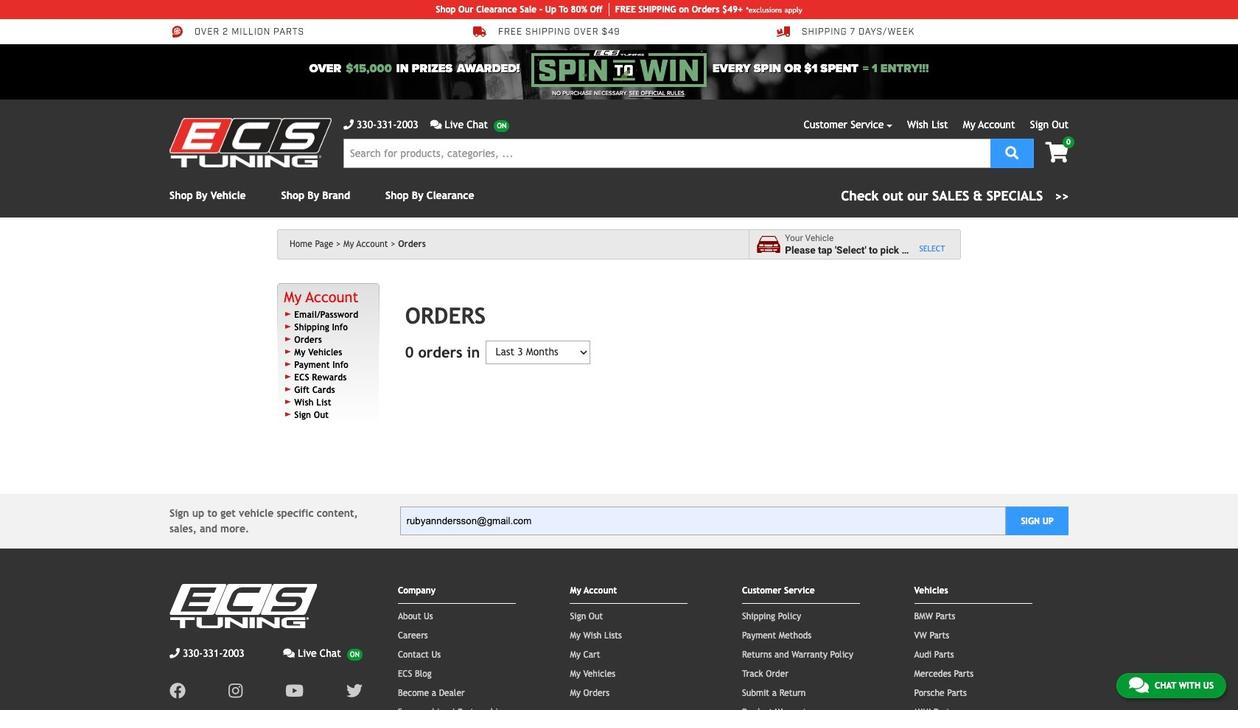 Task type: locate. For each thing, give the bounding box(es) containing it.
comments image
[[430, 119, 442, 130], [283, 648, 295, 658], [1130, 676, 1150, 694]]

0 horizontal spatial phone image
[[170, 648, 180, 658]]

search image
[[1006, 146, 1019, 159]]

twitter logo image
[[347, 683, 363, 699]]

1 horizontal spatial comments image
[[430, 119, 442, 130]]

Email email field
[[400, 507, 1007, 535]]

1 horizontal spatial phone image
[[344, 119, 354, 130]]

phone image
[[344, 119, 354, 130], [170, 648, 180, 658]]

1 vertical spatial phone image
[[170, 648, 180, 658]]

1 vertical spatial comments image
[[283, 648, 295, 658]]

shopping cart image
[[1046, 142, 1069, 163]]

0 vertical spatial ecs tuning image
[[170, 118, 332, 167]]

1 vertical spatial ecs tuning image
[[170, 584, 317, 628]]

0 horizontal spatial comments image
[[283, 648, 295, 658]]

ecs tuning image
[[170, 118, 332, 167], [170, 584, 317, 628]]

0 vertical spatial phone image
[[344, 119, 354, 130]]

1 ecs tuning image from the top
[[170, 118, 332, 167]]

2 vertical spatial comments image
[[1130, 676, 1150, 694]]

2 horizontal spatial comments image
[[1130, 676, 1150, 694]]



Task type: describe. For each thing, give the bounding box(es) containing it.
0 vertical spatial comments image
[[430, 119, 442, 130]]

phone image for the topmost the comments image
[[344, 119, 354, 130]]

2 ecs tuning image from the top
[[170, 584, 317, 628]]

phone image for the middle the comments image
[[170, 648, 180, 658]]

instagram logo image
[[229, 683, 243, 699]]

Search text field
[[344, 139, 991, 168]]

ecs tuning 'spin to win' contest logo image
[[532, 50, 707, 87]]

youtube logo image
[[286, 683, 304, 699]]

facebook logo image
[[170, 683, 186, 699]]



Task type: vqa. For each thing, say whether or not it's contained in the screenshot.
Off inside CNC-Machined PCV adapter is TIG welded to the inlet tube and is compatible with both "clip" and "constant-pressure" style OEM PCV hose attachments as well as ECS -10AN PCV Hose Adapters. It too is masked off before powdercoating for a more precise fitment, unlike other options on the market.
no



